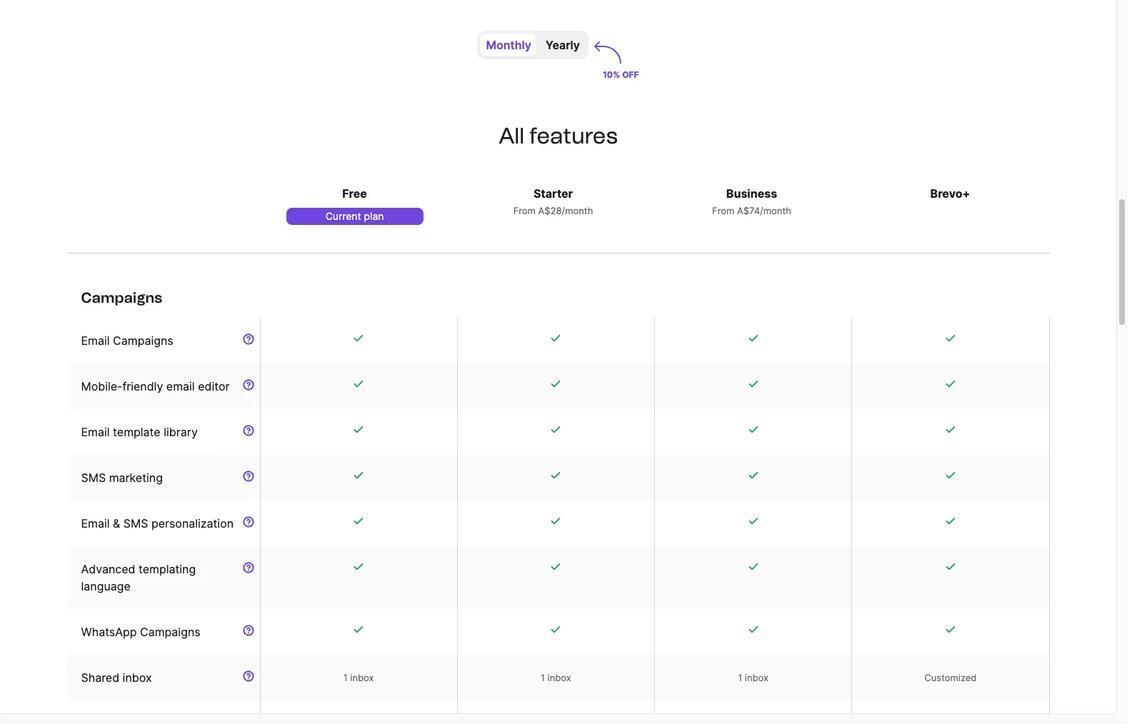 Task type: vqa. For each thing, say whether or not it's contained in the screenshot.
the right 'this'
no



Task type: describe. For each thing, give the bounding box(es) containing it.
a$74/
[[738, 205, 764, 217]]

email campaigns
[[81, 334, 173, 348]]

current
[[326, 210, 361, 222]]

editor
[[198, 380, 230, 394]]

1 1 inbox from the left
[[344, 673, 374, 684]]

whatsapp campaigns
[[81, 625, 201, 640]]

current plan
[[326, 210, 384, 222]]

campaigns for email
[[113, 334, 173, 348]]

mobile-friendly email editor
[[81, 380, 230, 394]]

marketing
[[109, 471, 163, 485]]

customized
[[925, 673, 977, 684]]

10% off
[[603, 69, 639, 80]]

free
[[343, 187, 367, 201]]

&
[[113, 517, 120, 531]]

0 vertical spatial campaigns
[[81, 289, 162, 307]]

month for business
[[764, 205, 792, 217]]

advanced templating language
[[81, 563, 196, 594]]

10%
[[603, 69, 621, 80]]

yearly
[[546, 38, 580, 52]]

2 1 inbox from the left
[[541, 673, 572, 684]]

all
[[499, 123, 525, 149]]

shared inbox
[[81, 671, 152, 685]]

whatsapp
[[81, 625, 137, 640]]

from for starter
[[514, 205, 536, 217]]

plan
[[364, 210, 384, 222]]

off
[[623, 69, 639, 80]]

mobile-
[[81, 380, 123, 394]]

1 1 from the left
[[344, 673, 348, 684]]

from for business
[[713, 205, 735, 217]]

monthly
[[486, 38, 532, 52]]

templating
[[139, 563, 196, 577]]

email for email template library
[[81, 425, 110, 440]]

3 1 inbox from the left
[[738, 673, 769, 684]]



Task type: locate. For each thing, give the bounding box(es) containing it.
sms marketing
[[81, 471, 163, 485]]

language
[[81, 580, 131, 594]]

2 vertical spatial campaigns
[[140, 625, 201, 640]]

2 horizontal spatial 1
[[738, 673, 743, 684]]

0 horizontal spatial sms
[[81, 471, 106, 485]]

from left a$74/ at the right top of the page
[[713, 205, 735, 217]]

month
[[566, 205, 594, 217], [764, 205, 792, 217]]

campaigns up email campaigns
[[81, 289, 162, 307]]

sms left 'marketing' on the bottom left
[[81, 471, 106, 485]]

1 vertical spatial email
[[81, 425, 110, 440]]

sms right &
[[124, 517, 148, 531]]

0 horizontal spatial 1 inbox
[[344, 673, 374, 684]]

2 from from the left
[[713, 205, 735, 217]]

1 horizontal spatial month
[[764, 205, 792, 217]]

0 vertical spatial email
[[81, 334, 110, 348]]

1
[[344, 673, 348, 684], [541, 673, 545, 684], [738, 673, 743, 684]]

2 horizontal spatial 1 inbox
[[738, 673, 769, 684]]

3 1 from the left
[[738, 673, 743, 684]]

0 horizontal spatial month
[[566, 205, 594, 217]]

1 inbox
[[344, 673, 374, 684], [541, 673, 572, 684], [738, 673, 769, 684]]

0 horizontal spatial 1
[[344, 673, 348, 684]]

1 vertical spatial sms
[[124, 517, 148, 531]]

1 vertical spatial campaigns
[[113, 334, 173, 348]]

month inside the starter from a$28/ month
[[566, 205, 594, 217]]

campaigns up friendly
[[113, 334, 173, 348]]

from inside the starter from a$28/ month
[[514, 205, 536, 217]]

0 vertical spatial sms
[[81, 471, 106, 485]]

starter from a$28/ month
[[514, 187, 594, 217]]

1 horizontal spatial sms
[[124, 517, 148, 531]]

0 horizontal spatial from
[[514, 205, 536, 217]]

month down business
[[764, 205, 792, 217]]

friendly
[[123, 380, 163, 394]]

month for starter
[[566, 205, 594, 217]]

starter
[[534, 187, 573, 201]]

1 horizontal spatial from
[[713, 205, 735, 217]]

email for email campaigns
[[81, 334, 110, 348]]

3 email from the top
[[81, 517, 110, 531]]

month down starter
[[566, 205, 594, 217]]

advanced
[[81, 563, 135, 577]]

email
[[166, 380, 195, 394]]

a$28/
[[539, 205, 566, 217]]

email up mobile-
[[81, 334, 110, 348]]

1 email from the top
[[81, 334, 110, 348]]

monthly button
[[481, 34, 537, 56]]

email template library
[[81, 425, 198, 440]]

business from a$74/ month
[[713, 187, 792, 217]]

from inside business from a$74/ month
[[713, 205, 735, 217]]

shared
[[81, 671, 119, 685]]

1 horizontal spatial 1
[[541, 673, 545, 684]]

brevo+
[[931, 187, 971, 201]]

personalization
[[152, 517, 234, 531]]

2 vertical spatial email
[[81, 517, 110, 531]]

2 email from the top
[[81, 425, 110, 440]]

2 month from the left
[[764, 205, 792, 217]]

all features
[[499, 123, 618, 149]]

email
[[81, 334, 110, 348], [81, 425, 110, 440], [81, 517, 110, 531]]

from left the a$28/
[[514, 205, 536, 217]]

inbox
[[123, 671, 152, 685], [350, 673, 374, 684], [548, 673, 572, 684], [745, 673, 769, 684]]

email left &
[[81, 517, 110, 531]]

library
[[164, 425, 198, 440]]

from
[[514, 205, 536, 217], [713, 205, 735, 217]]

1 from from the left
[[514, 205, 536, 217]]

1 month from the left
[[566, 205, 594, 217]]

email left template on the left of page
[[81, 425, 110, 440]]

1 horizontal spatial 1 inbox
[[541, 673, 572, 684]]

sms
[[81, 471, 106, 485], [124, 517, 148, 531]]

business
[[727, 187, 778, 201]]

features
[[530, 123, 618, 149]]

campaigns
[[81, 289, 162, 307], [113, 334, 173, 348], [140, 625, 201, 640]]

template
[[113, 425, 161, 440]]

month inside business from a$74/ month
[[764, 205, 792, 217]]

email for email & sms personalization
[[81, 517, 110, 531]]

email & sms personalization
[[81, 517, 234, 531]]

yearly button
[[540, 34, 586, 56]]

campaigns for whatsapp
[[140, 625, 201, 640]]

campaigns right whatsapp
[[140, 625, 201, 640]]

2 1 from the left
[[541, 673, 545, 684]]



